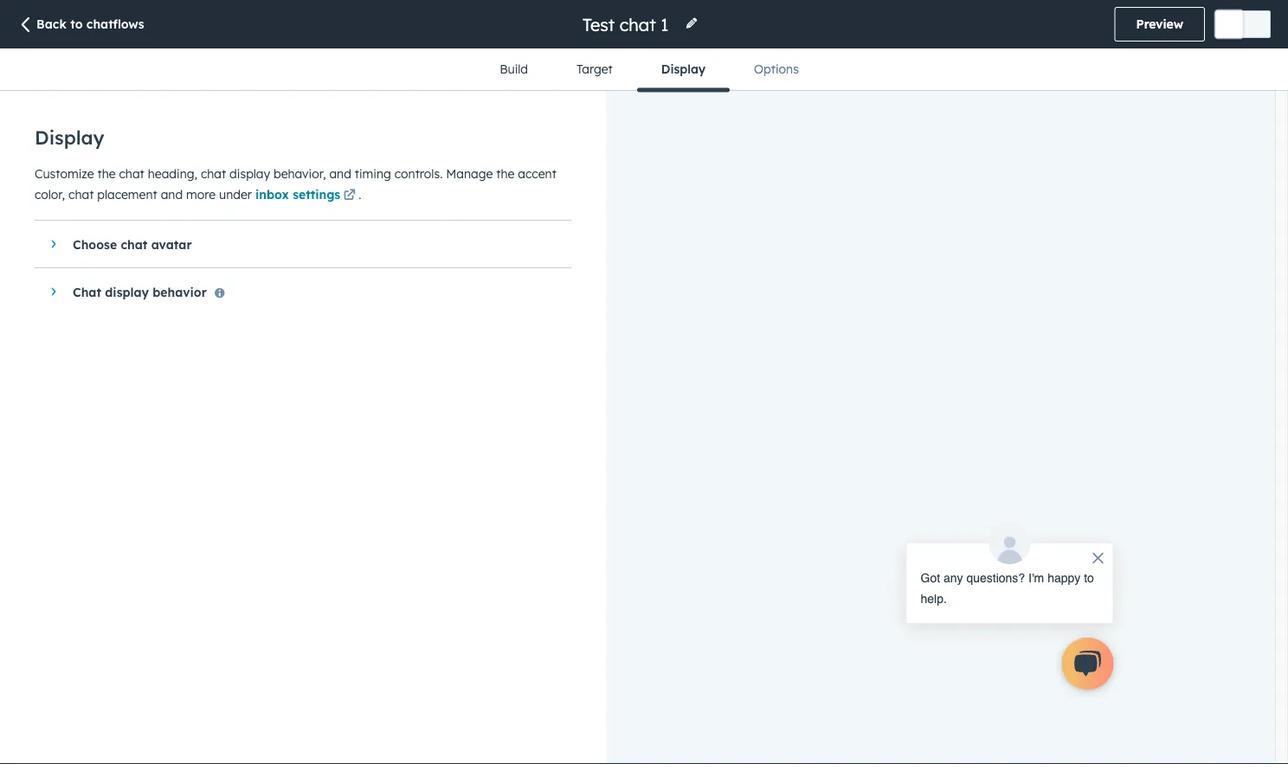Task type: vqa. For each thing, say whether or not it's contained in the screenshot.
Display to the top
yes



Task type: locate. For each thing, give the bounding box(es) containing it.
chat up placement
[[119, 166, 144, 181]]

choose chat avatar button
[[35, 221, 554, 267]]

0 horizontal spatial to
[[70, 16, 83, 32]]

the up placement
[[97, 166, 116, 181]]

chatflows
[[86, 16, 144, 32]]

accent
[[518, 166, 557, 181]]

to
[[70, 16, 83, 32], [1084, 571, 1094, 585]]

chat
[[119, 166, 144, 181], [201, 166, 226, 181], [68, 187, 94, 202], [121, 237, 147, 252]]

None field
[[581, 13, 674, 36]]

1 horizontal spatial the
[[496, 166, 515, 181]]

back
[[36, 16, 67, 32]]

display up under
[[230, 166, 270, 181]]

build
[[500, 61, 528, 77]]

the left the "accent"
[[496, 166, 515, 181]]

0 vertical spatial display
[[661, 61, 706, 77]]

the
[[97, 166, 116, 181], [496, 166, 515, 181]]

and up settings
[[329, 166, 351, 181]]

chat display behavior button
[[35, 268, 554, 315]]

to inside got any questions? i'm happy to help.
[[1084, 571, 1094, 585]]

2 the from the left
[[496, 166, 515, 181]]

options button
[[730, 48, 823, 90]]

0 horizontal spatial the
[[97, 166, 116, 181]]

0 vertical spatial display
[[230, 166, 270, 181]]

got any questions? i'm happy to help. button
[[906, 523, 1114, 624]]

0 vertical spatial to
[[70, 16, 83, 32]]

display inside dropdown button
[[105, 284, 149, 299]]

1 vertical spatial and
[[161, 187, 183, 202]]

1 horizontal spatial to
[[1084, 571, 1094, 585]]

back to chatflows
[[36, 16, 144, 32]]

display inside button
[[661, 61, 706, 77]]

timing
[[355, 166, 391, 181]]

0 horizontal spatial display
[[105, 284, 149, 299]]

chat left avatar
[[121, 237, 147, 252]]

0 horizontal spatial and
[[161, 187, 183, 202]]

back to chatflows button
[[17, 16, 144, 35]]

and
[[329, 166, 351, 181], [161, 187, 183, 202]]

more
[[186, 187, 216, 202]]

preview
[[1136, 16, 1183, 32]]

display
[[661, 61, 706, 77], [35, 126, 104, 149]]

2 link opens in a new window image from the top
[[343, 190, 356, 202]]

display button
[[637, 48, 730, 92]]

1 horizontal spatial display
[[230, 166, 270, 181]]

and down the heading,
[[161, 187, 183, 202]]

0 horizontal spatial display
[[35, 126, 104, 149]]

questions?
[[966, 571, 1025, 585]]

placement
[[97, 187, 157, 202]]

choose
[[73, 237, 117, 252]]

display right chat
[[105, 284, 149, 299]]

settings
[[293, 187, 340, 202]]

navigation
[[475, 48, 823, 92]]

chat up more
[[201, 166, 226, 181]]

link opens in a new window image
[[343, 185, 356, 206], [343, 190, 356, 202]]

1 vertical spatial display
[[105, 284, 149, 299]]

0 vertical spatial and
[[329, 166, 351, 181]]

1 horizontal spatial display
[[661, 61, 706, 77]]

to right back
[[70, 16, 83, 32]]

1 vertical spatial display
[[35, 126, 104, 149]]

display
[[230, 166, 270, 181], [105, 284, 149, 299]]

1 vertical spatial to
[[1084, 571, 1094, 585]]

chat down "customize"
[[68, 187, 94, 202]]

got
[[921, 571, 940, 585]]

to right happy
[[1084, 571, 1094, 585]]

manage
[[446, 166, 493, 181]]



Task type: describe. For each thing, give the bounding box(es) containing it.
caret image
[[52, 239, 56, 249]]

got any questions? i'm happy to help. status
[[921, 568, 1099, 609]]

navigation containing build
[[475, 48, 823, 92]]

target
[[577, 61, 613, 77]]

choose chat avatar
[[73, 237, 192, 252]]

1 horizontal spatial and
[[329, 166, 351, 181]]

customize the chat heading, chat display behavior, and timing controls. manage the accent color, chat placement and more under
[[35, 166, 557, 202]]

i'm
[[1028, 571, 1044, 585]]

target button
[[552, 48, 637, 90]]

caret image
[[52, 287, 56, 297]]

help.
[[921, 592, 947, 606]]

color,
[[35, 187, 65, 202]]

under
[[219, 187, 252, 202]]

happy
[[1048, 571, 1081, 585]]

build button
[[475, 48, 552, 90]]

inbox settings
[[255, 187, 340, 202]]

1 the from the left
[[97, 166, 116, 181]]

inbox
[[255, 187, 289, 202]]

link opens in a new window image inside inbox settings link
[[343, 190, 356, 202]]

controls.
[[395, 166, 443, 181]]

customize
[[35, 166, 94, 181]]

welcome message status
[[889, 523, 1114, 624]]

inbox settings link
[[255, 185, 359, 206]]

preview button
[[1115, 7, 1205, 42]]

options
[[754, 61, 799, 77]]

behavior
[[153, 284, 207, 299]]

behavior,
[[274, 166, 326, 181]]

got any questions? i'm happy to help.
[[921, 571, 1094, 606]]

to inside button
[[70, 16, 83, 32]]

chat
[[73, 284, 101, 299]]

display inside customize the chat heading, chat display behavior, and timing controls. manage the accent color, chat placement and more under
[[230, 166, 270, 181]]

chat display behavior
[[73, 284, 207, 299]]

avatar
[[151, 237, 192, 252]]

.
[[359, 187, 361, 202]]

1 link opens in a new window image from the top
[[343, 185, 356, 206]]

chat inside dropdown button
[[121, 237, 147, 252]]

heading,
[[148, 166, 197, 181]]

any
[[944, 571, 963, 585]]



